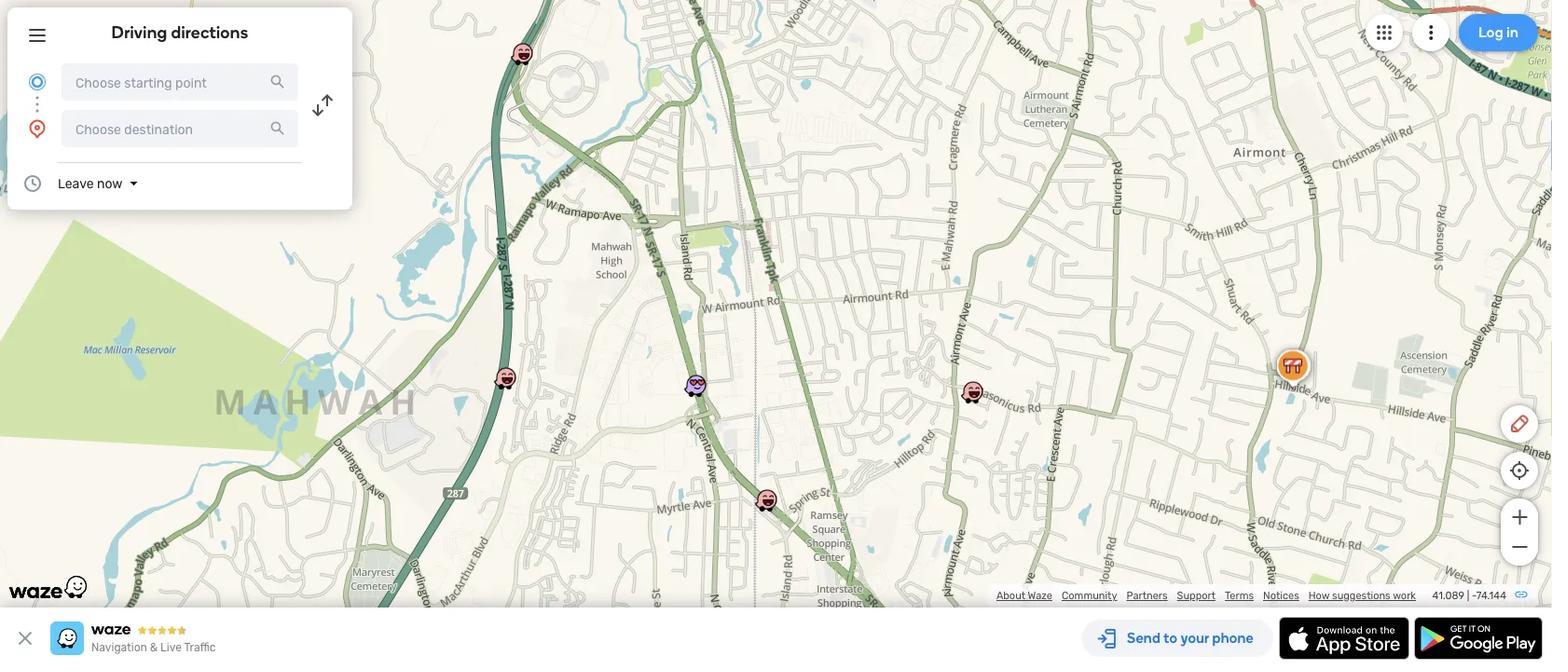 Task type: describe. For each thing, give the bounding box(es) containing it.
Choose destination text field
[[62, 110, 298, 147]]

work
[[1393, 590, 1416, 602]]

41.089 | -74.144
[[1433, 590, 1507, 602]]

traffic
[[184, 641, 216, 655]]

leave now
[[58, 176, 123, 191]]

notices link
[[1263, 590, 1299, 602]]

notices
[[1263, 590, 1299, 602]]

driving directions
[[111, 22, 248, 42]]

x image
[[14, 627, 36, 650]]

clock image
[[21, 172, 44, 195]]

partners link
[[1127, 590, 1168, 602]]

about
[[997, 590, 1026, 602]]

live
[[160, 641, 182, 655]]

support
[[1177, 590, 1216, 602]]

Choose starting point text field
[[62, 63, 298, 101]]

zoom in image
[[1508, 506, 1531, 529]]

terms link
[[1225, 590, 1254, 602]]

community
[[1062, 590, 1117, 602]]

support link
[[1177, 590, 1216, 602]]

directions
[[171, 22, 248, 42]]

about waze community partners support terms notices how suggestions work
[[997, 590, 1416, 602]]

-
[[1472, 590, 1477, 602]]

about waze link
[[997, 590, 1053, 602]]

suggestions
[[1332, 590, 1391, 602]]

driving
[[111, 22, 167, 42]]



Task type: locate. For each thing, give the bounding box(es) containing it.
community link
[[1062, 590, 1117, 602]]

how suggestions work link
[[1309, 590, 1416, 602]]

now
[[97, 176, 123, 191]]

location image
[[26, 117, 48, 140]]

navigation & live traffic
[[91, 641, 216, 655]]

current location image
[[26, 71, 48, 93]]

|
[[1467, 590, 1470, 602]]

navigation
[[91, 641, 147, 655]]

pencil image
[[1509, 413, 1531, 435]]

link image
[[1514, 587, 1529, 602]]

waze
[[1028, 590, 1053, 602]]

41.089
[[1433, 590, 1465, 602]]

74.144
[[1477, 590, 1507, 602]]

partners
[[1127, 590, 1168, 602]]

terms
[[1225, 590, 1254, 602]]

zoom out image
[[1508, 536, 1531, 558]]

how
[[1309, 590, 1330, 602]]

&
[[150, 641, 158, 655]]

leave
[[58, 176, 94, 191]]



Task type: vqa. For each thing, say whether or not it's contained in the screenshot.
"I-10 E; Airline Hwy Norco 86.9 miles"
no



